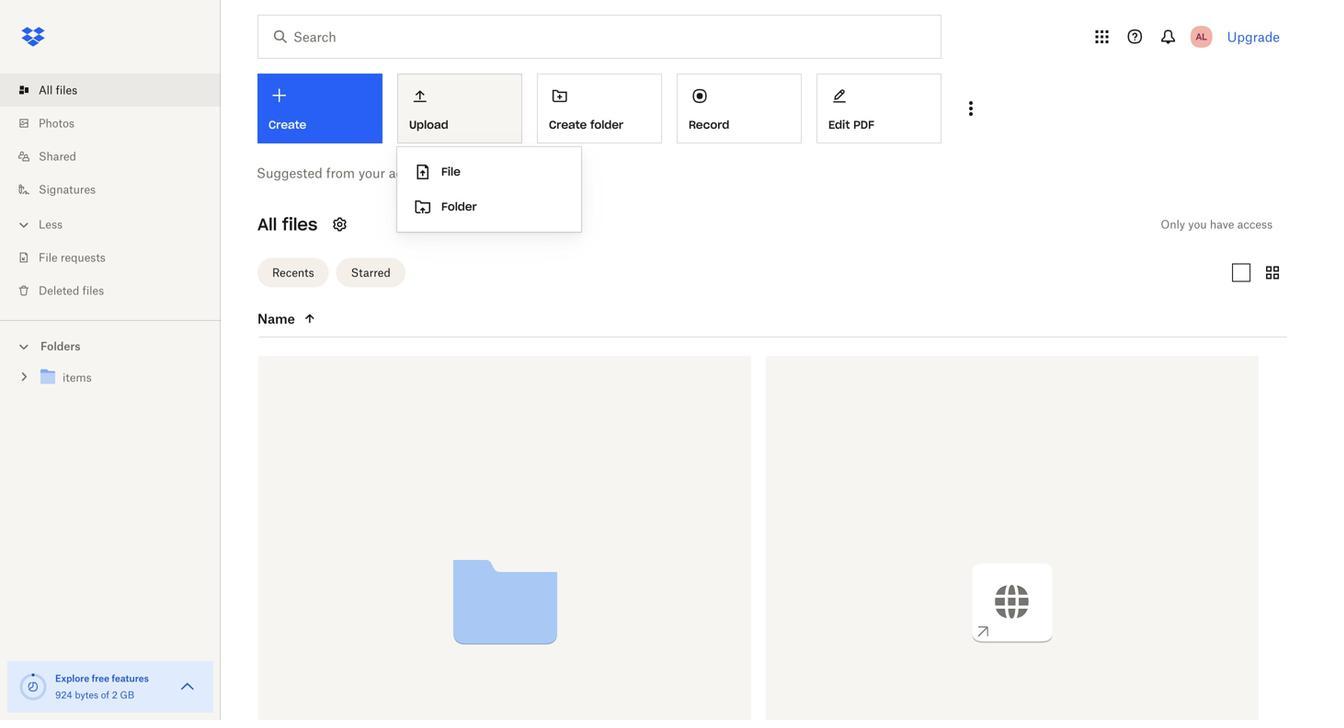 Task type: locate. For each thing, give the bounding box(es) containing it.
files up recents button
[[282, 214, 318, 235]]

1 horizontal spatial files
[[82, 284, 104, 298]]

less image
[[15, 216, 33, 234]]

all files link
[[15, 74, 221, 107]]

files right deleted
[[82, 284, 104, 298]]

1 vertical spatial file
[[39, 251, 58, 265]]

0 vertical spatial files
[[56, 83, 77, 97]]

all files up photos at the left of page
[[39, 83, 77, 97]]

files for all files link
[[56, 83, 77, 97]]

1 vertical spatial all
[[258, 214, 277, 235]]

0 vertical spatial all
[[39, 83, 53, 97]]

access
[[1238, 218, 1273, 231]]

all files inside list item
[[39, 83, 77, 97]]

have
[[1211, 218, 1235, 231]]

file inside list
[[39, 251, 58, 265]]

dropbox image
[[15, 18, 52, 55]]

file up folder
[[442, 165, 461, 179]]

files inside list item
[[56, 83, 77, 97]]

gb
[[120, 690, 134, 701]]

0 vertical spatial all files
[[39, 83, 77, 97]]

shared link
[[15, 140, 221, 173]]

deleted files
[[39, 284, 104, 298]]

list
[[0, 63, 221, 320]]

starred
[[351, 266, 391, 280]]

pdf
[[854, 118, 875, 132]]

all up recents button
[[258, 214, 277, 235]]

0 horizontal spatial file
[[39, 251, 58, 265]]

1 horizontal spatial all
[[258, 214, 277, 235]]

less
[[39, 218, 63, 231]]

0 horizontal spatial files
[[56, 83, 77, 97]]

upgrade link
[[1228, 29, 1281, 45]]

name button
[[258, 308, 412, 330]]

0 vertical spatial file
[[442, 165, 461, 179]]

file, money.web row
[[766, 356, 1260, 720]]

suggested
[[257, 165, 323, 181]]

record
[[689, 118, 730, 132]]

1 horizontal spatial file
[[442, 165, 461, 179]]

all files up recents button
[[258, 214, 318, 235]]

2 horizontal spatial files
[[282, 214, 318, 235]]

you
[[1189, 218, 1208, 231]]

2 vertical spatial files
[[82, 284, 104, 298]]

folder, items row
[[259, 356, 752, 720]]

file inside menu item
[[442, 165, 461, 179]]

files up photos at the left of page
[[56, 83, 77, 97]]

quota usage element
[[18, 673, 48, 702]]

folders button
[[0, 332, 221, 359]]

all
[[39, 83, 53, 97], [258, 214, 277, 235]]

only you have access
[[1161, 218, 1273, 231]]

features
[[112, 673, 149, 685]]

signatures link
[[15, 173, 221, 206]]

1 vertical spatial all files
[[258, 214, 318, 235]]

0 horizontal spatial all files
[[39, 83, 77, 97]]

deleted files link
[[15, 274, 221, 307]]

deleted
[[39, 284, 79, 298]]

edit pdf button
[[817, 74, 942, 144]]

your
[[359, 165, 385, 181]]

starred button
[[336, 258, 406, 288]]

all up photos at the left of page
[[39, 83, 53, 97]]

file requests link
[[15, 241, 221, 274]]

create
[[549, 118, 587, 132]]

files
[[56, 83, 77, 97], [282, 214, 318, 235], [82, 284, 104, 298]]

2
[[112, 690, 118, 701]]

create folder
[[549, 118, 624, 132]]

file down less
[[39, 251, 58, 265]]

shared
[[39, 150, 76, 163]]

all files
[[39, 83, 77, 97], [258, 214, 318, 235]]

file
[[442, 165, 461, 179], [39, 251, 58, 265]]

0 horizontal spatial all
[[39, 83, 53, 97]]

free
[[92, 673, 109, 685]]

files for deleted files link
[[82, 284, 104, 298]]



Task type: vqa. For each thing, say whether or not it's contained in the screenshot.
File, _ My Paper doc.paper row
no



Task type: describe. For each thing, give the bounding box(es) containing it.
folder menu item
[[397, 190, 581, 224]]

activity
[[389, 165, 433, 181]]

record button
[[677, 74, 802, 144]]

924
[[55, 690, 72, 701]]

file requests
[[39, 251, 106, 265]]

name
[[258, 311, 295, 327]]

from
[[326, 165, 355, 181]]

edit pdf
[[829, 118, 875, 132]]

1 vertical spatial files
[[282, 214, 318, 235]]

signatures
[[39, 183, 96, 196]]

file for file requests
[[39, 251, 58, 265]]

photos link
[[15, 107, 221, 140]]

of
[[101, 690, 109, 701]]

all inside list item
[[39, 83, 53, 97]]

recents button
[[258, 258, 329, 288]]

requests
[[61, 251, 106, 265]]

explore
[[55, 673, 89, 685]]

create folder button
[[537, 74, 662, 144]]

folder
[[442, 200, 477, 214]]

only
[[1161, 218, 1186, 231]]

edit
[[829, 118, 850, 132]]

folders
[[40, 339, 81, 353]]

file menu item
[[397, 155, 581, 190]]

explore free features 924 bytes of 2 gb
[[55, 673, 149, 701]]

upload
[[409, 118, 449, 132]]

bytes
[[75, 690, 98, 701]]

photos
[[39, 116, 74, 130]]

list containing all files
[[0, 63, 221, 320]]

recents
[[272, 266, 314, 280]]

file for file
[[442, 165, 461, 179]]

1 horizontal spatial all files
[[258, 214, 318, 235]]

upgrade
[[1228, 29, 1281, 45]]

upload button
[[397, 74, 523, 144]]

folder
[[591, 118, 624, 132]]

suggested from your activity
[[257, 165, 433, 181]]

all files list item
[[0, 74, 221, 107]]



